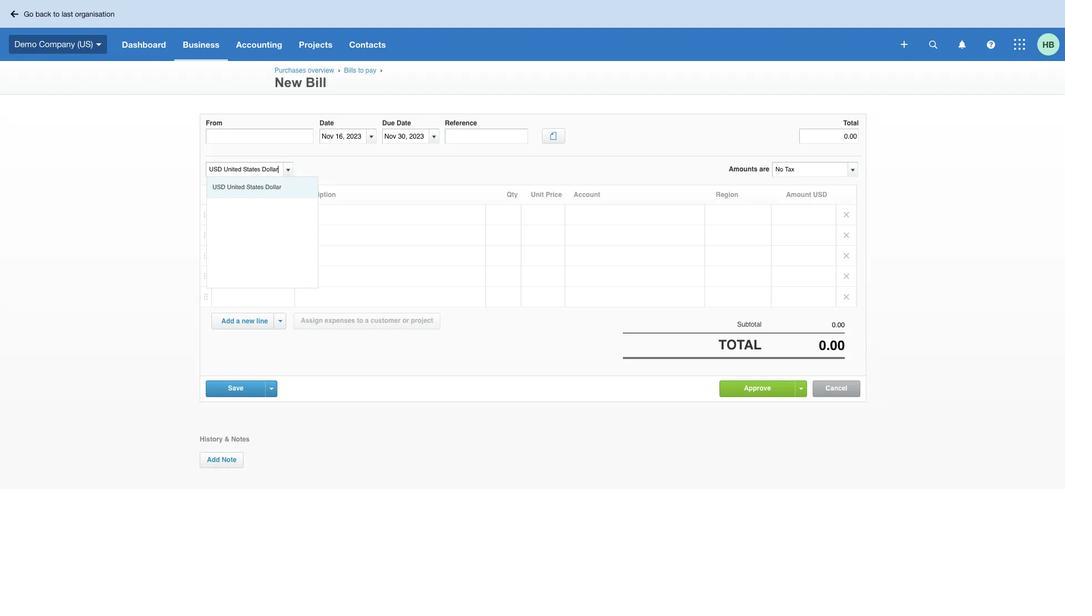 Task type: locate. For each thing, give the bounding box(es) containing it.
amount
[[787, 191, 812, 199]]

svg image
[[930, 40, 938, 49], [959, 40, 966, 49], [902, 41, 908, 48]]

contacts button
[[341, 28, 395, 61]]

0 horizontal spatial date
[[320, 119, 334, 127]]

1 delete line item image from the top
[[837, 205, 857, 225]]

projects
[[299, 39, 333, 49]]

description
[[300, 191, 336, 199]]

overview
[[308, 67, 334, 74]]

to right expenses
[[357, 317, 364, 325]]

0 vertical spatial delete line item image
[[837, 225, 857, 245]]

total
[[844, 119, 859, 127]]

0 vertical spatial delete line item image
[[837, 205, 857, 225]]

usd united states dollar
[[213, 184, 282, 191]]

usd
[[213, 184, 226, 191], [814, 191, 828, 199]]

1 horizontal spatial date
[[397, 119, 411, 127]]

0 horizontal spatial add
[[207, 456, 220, 464]]

save link
[[207, 381, 265, 396]]

business
[[183, 39, 220, 49]]

2 date from the left
[[397, 119, 411, 127]]

a left the customer
[[365, 317, 369, 325]]

assign
[[301, 317, 323, 325]]

1 date from the left
[[320, 119, 334, 127]]

add for add a new line
[[222, 318, 234, 325]]

1 vertical spatial to
[[358, 67, 364, 74]]

delete line item image
[[837, 205, 857, 225], [837, 266, 857, 286]]

to for last
[[53, 10, 60, 18]]

1 horizontal spatial svg image
[[930, 40, 938, 49]]

2 delete line item image from the top
[[837, 246, 857, 266]]

cancel
[[826, 385, 848, 392]]

› left bills
[[338, 67, 341, 74]]

to
[[53, 10, 60, 18], [358, 67, 364, 74], [357, 317, 364, 325]]

states
[[247, 184, 264, 191]]

2 vertical spatial to
[[357, 317, 364, 325]]

due
[[383, 119, 395, 127]]

1 vertical spatial delete line item image
[[837, 246, 857, 266]]

navigation
[[114, 28, 894, 61]]

assign expenses to a customer or project
[[301, 317, 433, 325]]

approve link
[[721, 381, 796, 396]]

go back to last organisation
[[24, 10, 115, 18]]

hb button
[[1038, 28, 1066, 61]]

None text field
[[773, 163, 848, 177]]

unit
[[531, 191, 544, 199]]

banner
[[0, 0, 1066, 61]]

3 delete line item image from the top
[[837, 287, 857, 307]]

go back to last organisation link
[[7, 5, 121, 22]]

projects button
[[291, 28, 341, 61]]

add
[[222, 318, 234, 325], [207, 456, 220, 464]]

0 vertical spatial add
[[222, 318, 234, 325]]

add a new line link
[[215, 314, 275, 329]]

price
[[546, 191, 562, 199]]

back
[[35, 10, 51, 18]]

navigation containing dashboard
[[114, 28, 894, 61]]

None text field
[[206, 129, 314, 144], [207, 163, 281, 177], [762, 321, 846, 329], [762, 338, 846, 354], [206, 129, 314, 144], [207, 163, 281, 177], [762, 321, 846, 329], [762, 338, 846, 354]]

reference
[[445, 119, 477, 127]]

1 vertical spatial add
[[207, 456, 220, 464]]

more save options... image
[[270, 388, 273, 390]]

usd left united
[[213, 184, 226, 191]]

0 horizontal spatial svg image
[[902, 41, 908, 48]]

date
[[320, 119, 334, 127], [397, 119, 411, 127]]

hb
[[1043, 39, 1055, 49]]

to left pay
[[358, 67, 364, 74]]

1 horizontal spatial usd
[[814, 191, 828, 199]]

to left last
[[53, 10, 60, 18]]

dollar
[[266, 184, 282, 191]]

1 horizontal spatial ›
[[380, 67, 383, 74]]

date up due date text box
[[397, 119, 411, 127]]

0 horizontal spatial ›
[[338, 67, 341, 74]]

delete line item image
[[837, 225, 857, 245], [837, 246, 857, 266], [837, 287, 857, 307]]

amount usd
[[787, 191, 828, 199]]

› right pay
[[380, 67, 383, 74]]

region
[[716, 191, 739, 199]]

bills to pay link
[[344, 67, 377, 74]]

a left new
[[236, 318, 240, 325]]

1 horizontal spatial add
[[222, 318, 234, 325]]

›
[[338, 67, 341, 74], [380, 67, 383, 74]]

2 vertical spatial delete line item image
[[837, 287, 857, 307]]

note
[[222, 456, 237, 464]]

svg image inside go back to last organisation link
[[11, 10, 18, 17]]

svg image
[[11, 10, 18, 17], [1015, 39, 1026, 50], [987, 40, 996, 49], [96, 43, 101, 46]]

united
[[227, 184, 245, 191]]

add left new
[[222, 318, 234, 325]]

accounting
[[236, 39, 282, 49]]

amounts are
[[729, 165, 770, 173]]

project
[[411, 317, 433, 325]]

assign expenses to a customer or project link
[[294, 313, 441, 330]]

a
[[365, 317, 369, 325], [236, 318, 240, 325]]

0 horizontal spatial a
[[236, 318, 240, 325]]

purchases
[[275, 67, 306, 74]]

usd right amount
[[814, 191, 828, 199]]

dashboard
[[122, 39, 166, 49]]

add left note
[[207, 456, 220, 464]]

amounts
[[729, 165, 758, 173]]

line
[[257, 318, 268, 325]]

0 vertical spatial to
[[53, 10, 60, 18]]

add note
[[207, 456, 237, 464]]

date up date text box
[[320, 119, 334, 127]]

cancel button
[[814, 381, 861, 397]]

2 horizontal spatial svg image
[[959, 40, 966, 49]]

1 vertical spatial delete line item image
[[837, 266, 857, 286]]

business button
[[175, 28, 228, 61]]

to for a
[[357, 317, 364, 325]]



Task type: vqa. For each thing, say whether or not it's contained in the screenshot.
USD
yes



Task type: describe. For each thing, give the bounding box(es) containing it.
dashboard link
[[114, 28, 175, 61]]

contacts
[[349, 39, 386, 49]]

(us)
[[77, 39, 93, 49]]

purchases overview › bills to pay › new bill
[[275, 67, 385, 90]]

add note link
[[200, 452, 244, 468]]

save
[[228, 385, 244, 392]]

total
[[719, 338, 762, 353]]

company
[[39, 39, 75, 49]]

demo
[[14, 39, 37, 49]]

0 horizontal spatial usd
[[213, 184, 226, 191]]

svg image inside demo company (us) popup button
[[96, 43, 101, 46]]

qty
[[507, 191, 518, 199]]

add a new line
[[222, 318, 268, 325]]

Reference text field
[[445, 129, 529, 144]]

subtotal
[[738, 321, 762, 329]]

go
[[24, 10, 34, 18]]

notes
[[231, 436, 250, 443]]

new
[[275, 75, 302, 90]]

more add line options... image
[[278, 320, 282, 323]]

from
[[206, 119, 223, 127]]

history & notes
[[200, 436, 250, 443]]

demo company (us)
[[14, 39, 93, 49]]

more approve options... image
[[800, 388, 804, 390]]

1 horizontal spatial a
[[365, 317, 369, 325]]

last
[[62, 10, 73, 18]]

pay
[[366, 67, 377, 74]]

history
[[200, 436, 223, 443]]

2 › from the left
[[380, 67, 383, 74]]

item
[[215, 191, 229, 199]]

unit price
[[531, 191, 562, 199]]

add for add note
[[207, 456, 220, 464]]

banner containing hb
[[0, 0, 1066, 61]]

or
[[403, 317, 409, 325]]

bill
[[306, 75, 327, 90]]

expenses
[[325, 317, 355, 325]]

are
[[760, 165, 770, 173]]

purchases overview link
[[275, 67, 334, 74]]

customer
[[371, 317, 401, 325]]

1 › from the left
[[338, 67, 341, 74]]

bills
[[344, 67, 357, 74]]

Date text field
[[320, 129, 366, 143]]

due date
[[383, 119, 411, 127]]

Due Date text field
[[383, 129, 429, 143]]

2 delete line item image from the top
[[837, 266, 857, 286]]

demo company (us) button
[[0, 28, 114, 61]]

organisation
[[75, 10, 115, 18]]

new
[[242, 318, 255, 325]]

Total text field
[[800, 129, 859, 144]]

&
[[225, 436, 229, 443]]

approve
[[745, 385, 772, 392]]

to inside purchases overview › bills to pay › new bill
[[358, 67, 364, 74]]

account
[[574, 191, 601, 199]]

accounting button
[[228, 28, 291, 61]]

1 delete line item image from the top
[[837, 225, 857, 245]]



